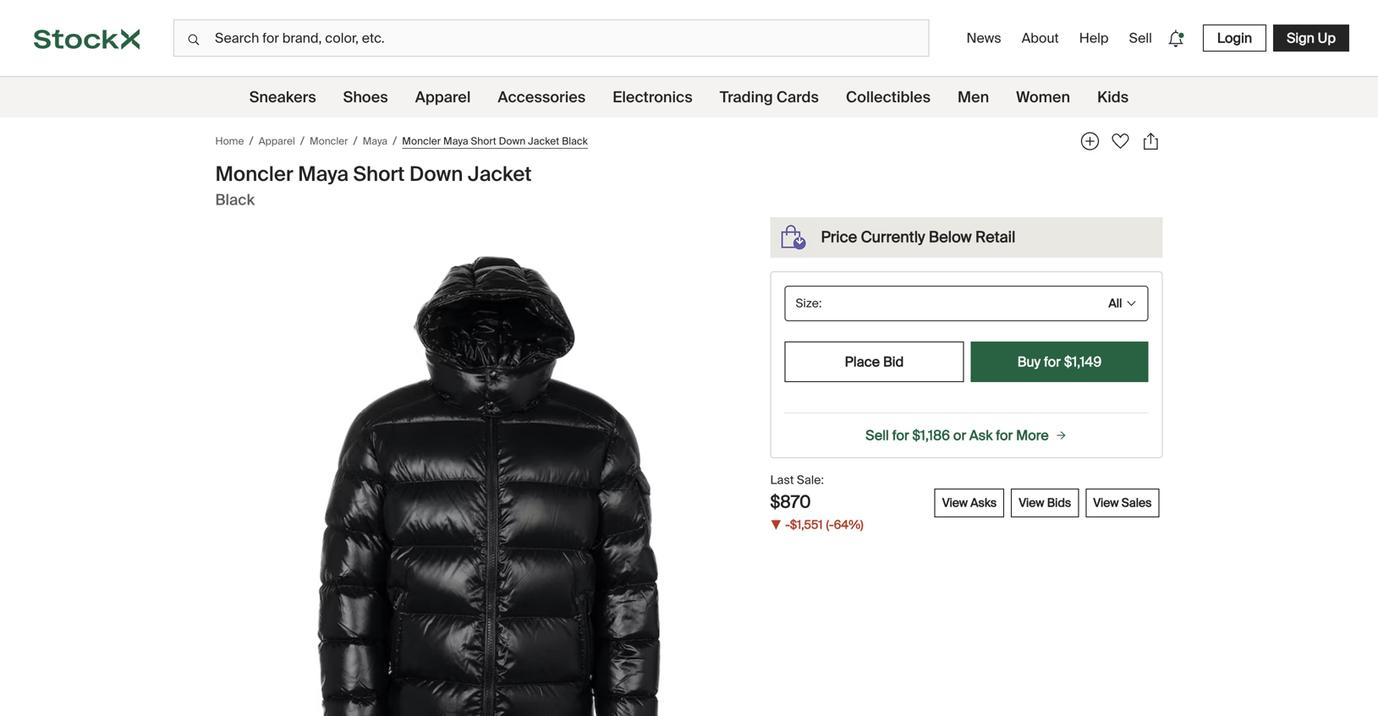 Task type: locate. For each thing, give the bounding box(es) containing it.
1 vertical spatial down
[[409, 161, 463, 187]]

men link
[[958, 77, 989, 118]]

bid
[[883, 353, 904, 371]]

moncler maya short down jacket black
[[215, 161, 532, 210]]

sell for $1,186 or ask for more
[[866, 427, 1049, 445]]

trading
[[720, 88, 773, 107]]

1 horizontal spatial sell
[[1129, 29, 1152, 47]]

buy for $1,149
[[1017, 353, 1102, 371]]

1 vertical spatial black
[[215, 190, 255, 210]]

0 horizontal spatial sell
[[866, 427, 889, 445]]

black down home link
[[215, 190, 255, 210]]

0 horizontal spatial short
[[353, 161, 405, 187]]

maya
[[443, 134, 468, 147], [363, 135, 387, 148], [298, 161, 349, 187]]

/ right home
[[249, 133, 254, 149]]

sell left "notification unread icon"
[[1129, 29, 1152, 47]]

1 vertical spatial jacket
[[468, 161, 532, 187]]

1 view from the left
[[942, 495, 968, 511]]

moncler down apparel link on the top left of page
[[215, 161, 293, 187]]

sell for $1,186 or ask for more link
[[785, 427, 1148, 445]]

sales
[[1122, 495, 1152, 511]]

last
[[770, 472, 794, 488]]

0 vertical spatial black
[[562, 134, 588, 147]]

more
[[1016, 427, 1049, 445]]

down down home / apparel / moncler / maya / moncler maya short down jacket black
[[409, 161, 463, 187]]

for left $1,186
[[892, 427, 909, 445]]

view left asks on the right bottom of the page
[[942, 495, 968, 511]]

▼
[[770, 518, 782, 534]]

for right ask
[[996, 427, 1013, 445]]

view
[[942, 495, 968, 511], [1019, 495, 1044, 511], [1093, 495, 1119, 511]]

asks
[[971, 495, 997, 511]]

0 horizontal spatial view
[[942, 495, 968, 511]]

sell
[[1129, 29, 1152, 47], [866, 427, 889, 445]]

add to portfolio image
[[1078, 129, 1102, 153]]

shoes
[[343, 88, 388, 107]]

view left sales
[[1093, 495, 1119, 511]]

1 horizontal spatial view
[[1019, 495, 1044, 511]]

maya down apparel link
[[443, 134, 468, 147]]

0 horizontal spatial for
[[892, 427, 909, 445]]

electronics link
[[613, 77, 693, 118]]

cards
[[776, 88, 819, 107]]

1 horizontal spatial maya
[[363, 135, 387, 148]]

below
[[929, 228, 972, 247]]

1 horizontal spatial down
[[499, 134, 526, 147]]

2 view from the left
[[1019, 495, 1044, 511]]

black
[[562, 134, 588, 147], [215, 190, 255, 210]]

women
[[1016, 88, 1070, 107]]

2 / from the left
[[300, 133, 305, 149]]

moncler left maya link at top
[[310, 135, 348, 148]]

down
[[499, 134, 526, 147], [409, 161, 463, 187]]

/ right apparel
[[300, 133, 305, 149]]

/ left maya link at top
[[353, 133, 358, 149]]

/
[[249, 133, 254, 149], [300, 133, 305, 149], [353, 133, 358, 149], [393, 133, 397, 149]]

kids link
[[1097, 77, 1129, 118]]

down inside home / apparel / moncler / maya / moncler maya short down jacket black
[[499, 134, 526, 147]]

trading cards
[[720, 88, 819, 107]]

0 horizontal spatial maya
[[298, 161, 349, 187]]

0 horizontal spatial moncler
[[215, 161, 293, 187]]

2 horizontal spatial view
[[1093, 495, 1119, 511]]

-
[[785, 517, 790, 533]]

1 horizontal spatial black
[[562, 134, 588, 147]]

down down accessories
[[499, 134, 526, 147]]

0 vertical spatial sell
[[1129, 29, 1152, 47]]

$1,186
[[912, 427, 950, 445]]

0 vertical spatial short
[[471, 134, 496, 147]]

sell left $1,186
[[866, 427, 889, 445]]

0 vertical spatial down
[[499, 134, 526, 147]]

for right buy
[[1044, 353, 1061, 371]]

maya down moncler link at the top of page
[[298, 161, 349, 187]]

about
[[1022, 29, 1059, 47]]

bids
[[1047, 495, 1071, 511]]

maya up 'moncler maya short down jacket black'
[[363, 135, 387, 148]]

place bid
[[845, 353, 904, 371]]

moncler
[[402, 134, 441, 147], [310, 135, 348, 148], [215, 161, 293, 187]]

$1,149
[[1064, 353, 1102, 371]]

down inside 'moncler maya short down jacket black'
[[409, 161, 463, 187]]

view bids
[[1019, 495, 1071, 511]]

1 vertical spatial short
[[353, 161, 405, 187]]

view left bids
[[1019, 495, 1044, 511]]

collectibles link
[[846, 77, 931, 118]]

$870
[[770, 492, 811, 513]]

moncler right maya link at top
[[402, 134, 441, 147]]

currently
[[861, 228, 925, 247]]

product category switcher element
[[0, 77, 1378, 118]]

sign up
[[1287, 29, 1336, 47]]

2 horizontal spatial for
[[1044, 353, 1061, 371]]

home link
[[215, 134, 244, 149]]

black down accessories "link"
[[562, 134, 588, 147]]

0 vertical spatial jacket
[[528, 134, 559, 147]]

Search... search field
[[173, 19, 929, 57]]

electronics
[[613, 88, 693, 107]]

view bids button
[[1011, 489, 1079, 518]]

sign
[[1287, 29, 1315, 47]]

share image
[[1139, 129, 1163, 153]]

maya inside 'moncler maya short down jacket black'
[[298, 161, 349, 187]]

jacket
[[528, 134, 559, 147], [468, 161, 532, 187]]

up
[[1318, 29, 1336, 47]]

3 view from the left
[[1093, 495, 1119, 511]]

1 vertical spatial sell
[[866, 427, 889, 445]]

1 horizontal spatial short
[[471, 134, 496, 147]]

kids
[[1097, 88, 1129, 107]]

/ right maya link at top
[[393, 133, 397, 149]]

0 horizontal spatial black
[[215, 190, 255, 210]]

for for $1,186
[[892, 427, 909, 445]]

for
[[1044, 353, 1061, 371], [892, 427, 909, 445], [996, 427, 1013, 445]]

0 horizontal spatial down
[[409, 161, 463, 187]]

price currently below retail
[[821, 228, 1015, 247]]

short
[[471, 134, 496, 147], [353, 161, 405, 187]]

sell inside sell link
[[1129, 29, 1152, 47]]

view inside "button"
[[942, 495, 968, 511]]



Task type: describe. For each thing, give the bounding box(es) containing it.
moncler maya short down jacket black 0 image
[[246, 217, 733, 717]]

view for view sales
[[1093, 495, 1119, 511]]

stockx logo image
[[34, 29, 140, 50]]

jacket inside home / apparel / moncler / maya / moncler maya short down jacket black
[[528, 134, 559, 147]]

view for view bids
[[1019, 495, 1044, 511]]

view asks
[[942, 495, 997, 511]]

(-
[[826, 517, 834, 533]]

black inside 'moncler maya short down jacket black'
[[215, 190, 255, 210]]

black inside home / apparel / moncler / maya / moncler maya short down jacket black
[[562, 134, 588, 147]]

about link
[[1015, 22, 1066, 54]]

$1,551
[[790, 517, 823, 533]]

apparel link
[[415, 77, 471, 118]]

accessories
[[498, 88, 586, 107]]

or
[[953, 427, 966, 445]]

1 horizontal spatial moncler
[[310, 135, 348, 148]]

price currently below retail image
[[774, 217, 814, 258]]

sneakers link
[[249, 77, 316, 118]]

apparel
[[415, 88, 471, 107]]

short inside 'moncler maya short down jacket black'
[[353, 161, 405, 187]]

apparel link
[[259, 134, 295, 149]]

sale:
[[797, 472, 824, 488]]

2 horizontal spatial moncler
[[402, 134, 441, 147]]

for for $1,149
[[1044, 353, 1061, 371]]

1 / from the left
[[249, 133, 254, 149]]

trading cards link
[[720, 77, 819, 118]]

sell for sell
[[1129, 29, 1152, 47]]

last sale: $870 ▼ -$1,551 (-64%)
[[770, 472, 863, 534]]

notification unread icon image
[[1164, 27, 1188, 50]]

apparel
[[259, 135, 295, 148]]

men
[[958, 88, 989, 107]]

place
[[845, 353, 880, 371]]

moncler link
[[310, 134, 348, 149]]

news
[[966, 29, 1001, 47]]

retail
[[975, 228, 1015, 247]]

buy
[[1017, 353, 1041, 371]]

1 horizontal spatial for
[[996, 427, 1013, 445]]

shoes link
[[343, 77, 388, 118]]

sign up button
[[1273, 25, 1349, 52]]

2 horizontal spatial maya
[[443, 134, 468, 147]]

home
[[215, 135, 244, 148]]

place bid link
[[785, 342, 964, 382]]

moncler inside 'moncler maya short down jacket black'
[[215, 161, 293, 187]]

view sales
[[1093, 495, 1152, 511]]

view for view asks
[[942, 495, 968, 511]]

sell link
[[1122, 22, 1159, 54]]

64%)
[[834, 517, 863, 533]]

view sales button
[[1086, 489, 1159, 518]]

4 / from the left
[[393, 133, 397, 149]]

help
[[1079, 29, 1109, 47]]

login button
[[1203, 25, 1267, 52]]

login
[[1217, 29, 1252, 47]]

maya link
[[363, 134, 387, 149]]

news link
[[960, 22, 1008, 54]]

price
[[821, 228, 857, 247]]

view asks button
[[935, 489, 1004, 518]]

help link
[[1072, 22, 1115, 54]]

women link
[[1016, 77, 1070, 118]]

home / apparel / moncler / maya / moncler maya short down jacket black
[[215, 133, 588, 149]]

jacket inside 'moncler maya short down jacket black'
[[468, 161, 532, 187]]

sell for sell for $1,186 or ask for more
[[866, 427, 889, 445]]

short inside home / apparel / moncler / maya / moncler maya short down jacket black
[[471, 134, 496, 147]]

accessories link
[[498, 77, 586, 118]]

sneakers
[[249, 88, 316, 107]]

ask
[[970, 427, 993, 445]]

buy for $1,149 link
[[971, 342, 1148, 382]]

favorite image
[[1109, 129, 1132, 153]]

collectibles
[[846, 88, 931, 107]]

3 / from the left
[[353, 133, 358, 149]]

stockx logo link
[[0, 0, 173, 76]]



Task type: vqa. For each thing, say whether or not it's contained in the screenshot.
"Down" inside the Home / Apparel / Moncler / Maya / Moncler Maya Short Down Jacket Black
yes



